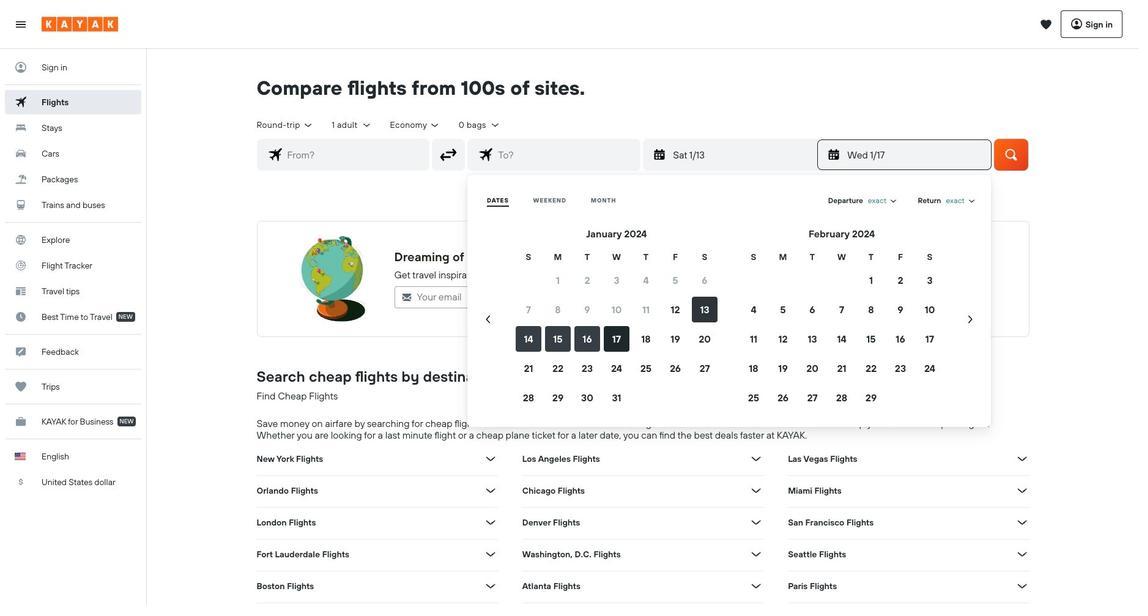 Task type: locate. For each thing, give the bounding box(es) containing it.
None field
[[868, 196, 899, 206], [946, 196, 977, 206], [868, 196, 899, 206], [946, 196, 977, 206]]

Weekend radio
[[533, 196, 567, 204]]

Trip type Round-trip field
[[257, 119, 314, 131]]

Enter your email address to sign up for our newsletter text field
[[412, 287, 615, 308]]

Dates radio
[[487, 196, 509, 204]]

end date calendar input use left and right arrow keys to change day. use up and down arrow keys to change week. tab
[[472, 226, 987, 412]]

wednesday january 17th element
[[848, 147, 984, 162]]

menu
[[472, 190, 987, 412]]



Task type: describe. For each thing, give the bounding box(es) containing it.
Flight origin input text field
[[282, 139, 429, 170]]

Month radio
[[591, 196, 616, 204]]

saturday january 13th element
[[673, 147, 809, 162]]

navigation menu image
[[15, 18, 27, 30]]

Flight destination input text field
[[493, 139, 640, 170]]

swap departure airport and destination airport image
[[437, 143, 460, 166]]

united states (english) image
[[15, 453, 26, 460]]

Cabin type Economy field
[[390, 119, 441, 131]]



Task type: vqa. For each thing, say whether or not it's contained in the screenshot.
Navigation menu image
yes



